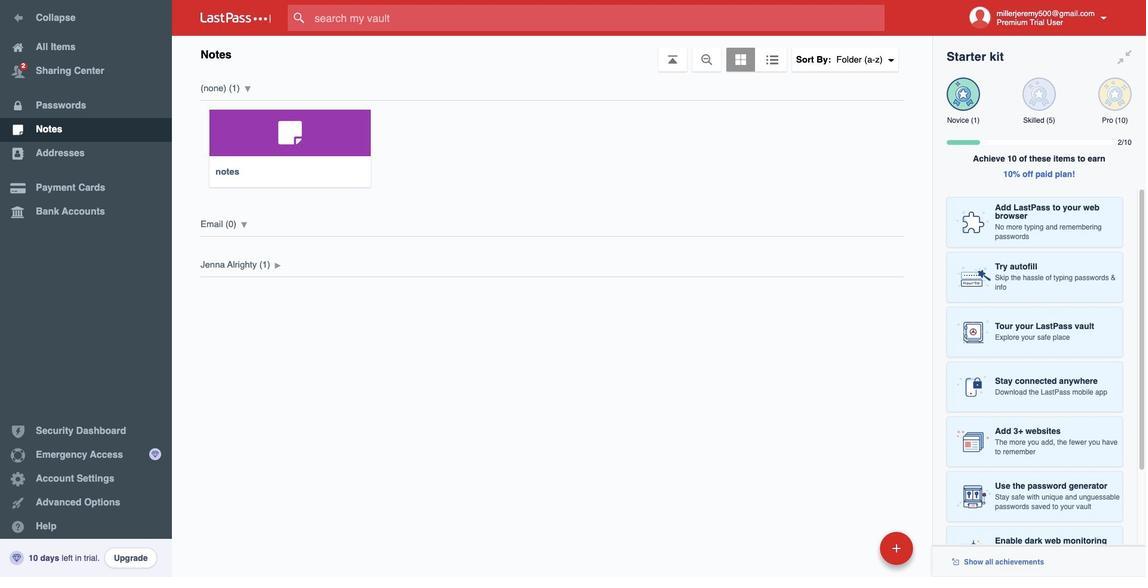 Task type: locate. For each thing, give the bounding box(es) containing it.
Search search field
[[288, 5, 908, 31]]



Task type: describe. For each thing, give the bounding box(es) containing it.
new item element
[[798, 532, 917, 566]]

vault options navigation
[[172, 36, 932, 72]]

main navigation navigation
[[0, 0, 172, 578]]

search my vault text field
[[288, 5, 908, 31]]

lastpass image
[[201, 13, 271, 23]]

new item navigation
[[798, 529, 920, 578]]



